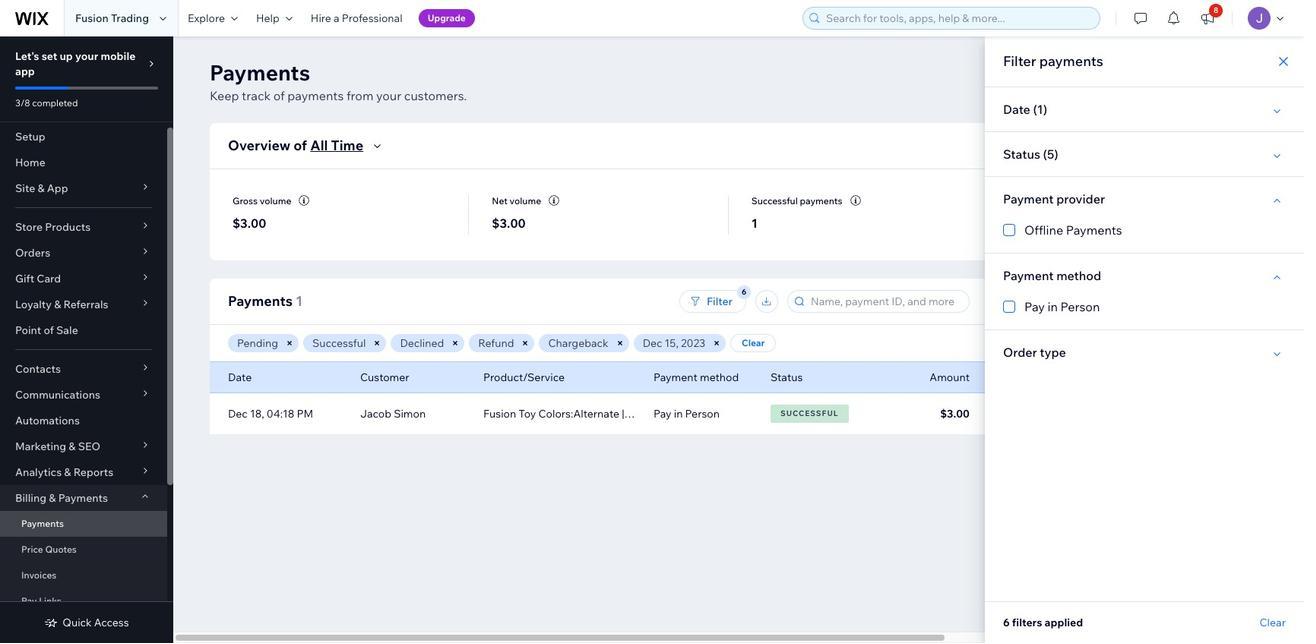 Task type: locate. For each thing, give the bounding box(es) containing it.
0 vertical spatial 1
[[752, 216, 758, 231]]

payments for filter payments
[[1040, 52, 1104, 70]]

payments up the track on the top left of the page
[[210, 59, 310, 86]]

1 vertical spatial method
[[700, 371, 739, 385]]

0 vertical spatial in
[[1048, 300, 1058, 315]]

$3.00 down gross
[[233, 216, 266, 231]]

0 vertical spatial your
[[75, 49, 98, 63]]

1 horizontal spatial pay in person
[[1025, 300, 1100, 315]]

price quotes
[[21, 544, 77, 556]]

& for loyalty
[[54, 298, 61, 312]]

1 horizontal spatial payment method
[[1004, 268, 1102, 284]]

gift
[[15, 272, 34, 286]]

payments up 'price quotes'
[[21, 519, 64, 530]]

mobile
[[101, 49, 136, 63]]

1 horizontal spatial $3.00
[[492, 216, 526, 231]]

0 horizontal spatial in
[[674, 408, 683, 421]]

in right the 'text'
[[674, 408, 683, 421]]

2 volume from the left
[[510, 195, 541, 207]]

0 vertical spatial pay
[[1025, 300, 1045, 315]]

& inside site & app dropdown button
[[38, 182, 45, 195]]

& inside billing & payments 'popup button'
[[49, 492, 56, 506]]

1 vertical spatial dec
[[228, 408, 248, 421]]

& for site
[[38, 182, 45, 195]]

customers.
[[404, 88, 467, 103]]

overview
[[228, 137, 291, 154]]

filter inside filter button
[[707, 295, 733, 309]]

automations link
[[0, 408, 167, 434]]

of left sale
[[44, 324, 54, 338]]

1 horizontal spatial filter
[[1004, 52, 1037, 70]]

quick access
[[63, 617, 129, 630]]

0 vertical spatial pay in person
[[1025, 300, 1100, 315]]

1 vertical spatial payments
[[288, 88, 344, 103]]

your right from
[[376, 88, 402, 103]]

price quotes link
[[0, 538, 167, 563]]

1 vertical spatial date
[[228, 371, 252, 385]]

payments inside the "payments keep track of payments from your customers."
[[210, 59, 310, 86]]

1 horizontal spatial payments
[[800, 195, 843, 207]]

1
[[752, 216, 758, 231], [296, 293, 303, 310]]

1 horizontal spatial method
[[1057, 268, 1102, 284]]

pay left links
[[21, 596, 37, 607]]

Search for tools, apps, help & more... field
[[822, 8, 1096, 29]]

provider
[[1057, 192, 1106, 207]]

6 filters applied
[[1004, 617, 1084, 630]]

$3.00 for net
[[492, 216, 526, 231]]

fusion
[[75, 11, 109, 25], [484, 408, 516, 421]]

0 vertical spatial status
[[1004, 147, 1041, 162]]

payment down offline
[[1004, 268, 1054, 284]]

site & app
[[15, 182, 68, 195]]

0 horizontal spatial person
[[685, 408, 720, 421]]

professional
[[342, 11, 403, 25]]

volume
[[260, 195, 292, 207], [510, 195, 541, 207]]

in inside pay in person option
[[1048, 300, 1058, 315]]

0 horizontal spatial |
[[622, 408, 625, 421]]

0 horizontal spatial date
[[228, 371, 252, 385]]

1 vertical spatial in
[[674, 408, 683, 421]]

store products button
[[0, 214, 167, 240]]

1 horizontal spatial pay
[[654, 408, 672, 421]]

method down offline payments
[[1057, 268, 1102, 284]]

0 vertical spatial payments
[[1040, 52, 1104, 70]]

1 horizontal spatial date
[[1004, 102, 1031, 117]]

invoices
[[21, 570, 57, 582]]

|
[[622, 408, 625, 421], [712, 408, 714, 421]]

1 vertical spatial filter
[[707, 295, 733, 309]]

& right loyalty
[[54, 298, 61, 312]]

set
[[42, 49, 57, 63]]

links
[[39, 596, 61, 607]]

0 horizontal spatial status
[[771, 371, 803, 385]]

marketing & seo button
[[0, 434, 167, 460]]

of
[[273, 88, 285, 103], [294, 137, 307, 154], [44, 324, 54, 338]]

payment provider
[[1004, 192, 1106, 207]]

your inside the "payments keep track of payments from your customers."
[[376, 88, 402, 103]]

payments 1
[[228, 293, 303, 310]]

dec for dec 18, 04:18 pm
[[228, 408, 248, 421]]

0 horizontal spatial payment method
[[654, 371, 739, 385]]

fusion for fusion trading
[[75, 11, 109, 25]]

all
[[310, 137, 328, 154]]

trading
[[111, 11, 149, 25]]

volume right net
[[510, 195, 541, 207]]

of left all
[[294, 137, 307, 154]]

1 vertical spatial person
[[685, 408, 720, 421]]

2 vertical spatial payment
[[654, 371, 698, 385]]

filter payments
[[1004, 52, 1104, 70]]

1 horizontal spatial your
[[376, 88, 402, 103]]

pay in person up type
[[1025, 300, 1100, 315]]

1 vertical spatial pay
[[654, 408, 672, 421]]

2 horizontal spatial $3.00
[[941, 408, 970, 421]]

of right the track on the top left of the page
[[273, 88, 285, 103]]

track
[[242, 88, 271, 103]]

0 horizontal spatial 1
[[296, 293, 303, 310]]

2 horizontal spatial of
[[294, 137, 307, 154]]

price
[[21, 544, 43, 556]]

payment method down offline
[[1004, 268, 1102, 284]]

1 vertical spatial payment method
[[654, 371, 739, 385]]

8 button
[[1191, 0, 1225, 36]]

pay in person right the 'text'
[[654, 408, 720, 421]]

method
[[1057, 268, 1102, 284], [700, 371, 739, 385]]

0 horizontal spatial of
[[44, 324, 54, 338]]

in up type
[[1048, 300, 1058, 315]]

1 vertical spatial payment
[[1004, 268, 1054, 284]]

sale
[[56, 324, 78, 338]]

dec left 18,
[[228, 408, 248, 421]]

$3.00 down net volume at the top
[[492, 216, 526, 231]]

payment up offline
[[1004, 192, 1054, 207]]

person right the 'text'
[[685, 408, 720, 421]]

& for marketing
[[69, 440, 76, 454]]

gift card button
[[0, 266, 167, 292]]

setup link
[[0, 124, 167, 150]]

clear
[[742, 338, 765, 349], [1260, 617, 1286, 630]]

volume for gross volume
[[260, 195, 292, 207]]

6
[[1004, 617, 1010, 630]]

| left another
[[712, 408, 714, 421]]

2 vertical spatial payments
[[800, 195, 843, 207]]

filters
[[1013, 617, 1043, 630]]

person
[[1061, 300, 1100, 315], [685, 408, 720, 421]]

0 horizontal spatial dec
[[228, 408, 248, 421]]

fusion for fusion toy colors:alternate | text field???:yes | another field:
[[484, 408, 516, 421]]

& inside loyalty & referrals popup button
[[54, 298, 61, 312]]

0 vertical spatial fusion
[[75, 11, 109, 25]]

products
[[45, 220, 91, 234]]

0 vertical spatial person
[[1061, 300, 1100, 315]]

payments inside checkbox
[[1067, 223, 1123, 238]]

of inside the "payments keep track of payments from your customers."
[[273, 88, 285, 103]]

& inside marketing & seo popup button
[[69, 440, 76, 454]]

0 horizontal spatial pay
[[21, 596, 37, 607]]

15,
[[665, 337, 679, 350]]

0 horizontal spatial $3.00
[[233, 216, 266, 231]]

fusion left toy
[[484, 408, 516, 421]]

refund
[[478, 337, 514, 350]]

1 horizontal spatial |
[[712, 408, 714, 421]]

1 volume from the left
[[260, 195, 292, 207]]

1 horizontal spatial clear
[[1260, 617, 1286, 630]]

quotes
[[45, 544, 77, 556]]

0 vertical spatial date
[[1004, 102, 1031, 117]]

order type
[[1004, 345, 1067, 360]]

1 horizontal spatial status
[[1004, 147, 1041, 162]]

dec left 15, on the bottom of the page
[[643, 337, 663, 350]]

billing
[[15, 492, 46, 506]]

0 horizontal spatial your
[[75, 49, 98, 63]]

1 horizontal spatial volume
[[510, 195, 541, 207]]

all time button
[[310, 137, 386, 155]]

payments
[[210, 59, 310, 86], [1067, 223, 1123, 238], [228, 293, 293, 310], [58, 492, 108, 506], [21, 519, 64, 530]]

payments
[[1040, 52, 1104, 70], [288, 88, 344, 103], [800, 195, 843, 207]]

date down pending at the bottom left of page
[[228, 371, 252, 385]]

2 vertical spatial of
[[44, 324, 54, 338]]

0 horizontal spatial clear button
[[731, 335, 776, 353]]

0 vertical spatial payment
[[1004, 192, 1054, 207]]

| left the 'text'
[[622, 408, 625, 421]]

status up the "field:"
[[771, 371, 803, 385]]

0 horizontal spatial volume
[[260, 195, 292, 207]]

1 horizontal spatial dec
[[643, 337, 663, 350]]

payments down provider
[[1067, 223, 1123, 238]]

date left (1)
[[1004, 102, 1031, 117]]

$3.00 down amount
[[941, 408, 970, 421]]

payment method down 2023
[[654, 371, 739, 385]]

declined
[[400, 337, 444, 350]]

& right the site
[[38, 182, 45, 195]]

0 vertical spatial of
[[273, 88, 285, 103]]

volume for net volume
[[510, 195, 541, 207]]

payments up pending at the bottom left of page
[[228, 293, 293, 310]]

a
[[334, 11, 340, 25]]

& inside analytics & reports dropdown button
[[64, 466, 71, 480]]

status for status (5)
[[1004, 147, 1041, 162]]

in
[[1048, 300, 1058, 315], [674, 408, 683, 421]]

1 vertical spatial clear button
[[1260, 617, 1286, 630]]

payments for payments keep track of payments from your customers.
[[210, 59, 310, 86]]

2 vertical spatial pay
[[21, 596, 37, 607]]

0 vertical spatial clear
[[742, 338, 765, 349]]

dec
[[643, 337, 663, 350], [228, 408, 248, 421]]

payment for pay in person
[[1004, 268, 1054, 284]]

1 horizontal spatial person
[[1061, 300, 1100, 315]]

1 vertical spatial clear
[[1260, 617, 1286, 630]]

0 horizontal spatial payments
[[288, 88, 344, 103]]

1 vertical spatial fusion
[[484, 408, 516, 421]]

communications button
[[0, 382, 167, 408]]

let's
[[15, 49, 39, 63]]

(5)
[[1044, 147, 1059, 162]]

0 vertical spatial filter
[[1004, 52, 1037, 70]]

2 horizontal spatial pay
[[1025, 300, 1045, 315]]

& left 'seo'
[[69, 440, 76, 454]]

pay
[[1025, 300, 1045, 315], [654, 408, 672, 421], [21, 596, 37, 607]]

colors:alternate
[[539, 408, 620, 421]]

hire a professional
[[311, 11, 403, 25]]

1 vertical spatial status
[[771, 371, 803, 385]]

0 horizontal spatial clear
[[742, 338, 765, 349]]

method up another
[[700, 371, 739, 385]]

help button
[[247, 0, 302, 36]]

toy
[[519, 408, 536, 421]]

pay right the 'text'
[[654, 408, 672, 421]]

1 vertical spatial of
[[294, 137, 307, 154]]

0 vertical spatial method
[[1057, 268, 1102, 284]]

your right up
[[75, 49, 98, 63]]

contacts
[[15, 363, 61, 376]]

store products
[[15, 220, 91, 234]]

0 horizontal spatial fusion
[[75, 11, 109, 25]]

of inside 'link'
[[44, 324, 54, 338]]

of for overview of
[[294, 137, 307, 154]]

successful payments
[[752, 195, 843, 207]]

pay links link
[[0, 589, 167, 615]]

billing & payments button
[[0, 486, 167, 512]]

pay up the order type
[[1025, 300, 1045, 315]]

payments up payments link
[[58, 492, 108, 506]]

filter button
[[680, 290, 747, 313]]

person up type
[[1061, 300, 1100, 315]]

0 vertical spatial dec
[[643, 337, 663, 350]]

status left (5)
[[1004, 147, 1041, 162]]

date for date
[[228, 371, 252, 385]]

1 horizontal spatial fusion
[[484, 408, 516, 421]]

field???:yes
[[650, 408, 709, 421]]

1 horizontal spatial of
[[273, 88, 285, 103]]

& right billing
[[49, 492, 56, 506]]

quick
[[63, 617, 92, 630]]

0 horizontal spatial pay in person
[[654, 408, 720, 421]]

& left 'reports'
[[64, 466, 71, 480]]

volume right gross
[[260, 195, 292, 207]]

0 vertical spatial payment method
[[1004, 268, 1102, 284]]

1 vertical spatial 1
[[296, 293, 303, 310]]

sidebar element
[[0, 36, 173, 644]]

1 horizontal spatial 1
[[752, 216, 758, 231]]

fusion left trading
[[75, 11, 109, 25]]

jacob simon
[[360, 408, 426, 421]]

net
[[492, 195, 508, 207]]

1 horizontal spatial in
[[1048, 300, 1058, 315]]

1 vertical spatial your
[[376, 88, 402, 103]]

setup
[[15, 130, 45, 144]]

0 horizontal spatial filter
[[707, 295, 733, 309]]

text
[[627, 408, 648, 421]]

2 horizontal spatial payments
[[1040, 52, 1104, 70]]

payment down the dec 15, 2023
[[654, 371, 698, 385]]

8
[[1214, 5, 1219, 15]]



Task type: describe. For each thing, give the bounding box(es) containing it.
payment for offline payments
[[1004, 192, 1054, 207]]

customer
[[360, 371, 409, 385]]

filter for filter payments
[[1004, 52, 1037, 70]]

marketing
[[15, 440, 66, 454]]

upgrade
[[428, 12, 466, 24]]

marketing & seo
[[15, 440, 100, 454]]

fusion toy colors:alternate | text field???:yes | another field:
[[484, 408, 784, 421]]

18,
[[250, 408, 264, 421]]

time
[[331, 137, 364, 154]]

completed
[[32, 97, 78, 109]]

point of sale
[[15, 324, 78, 338]]

Offline Payments checkbox
[[1004, 221, 1286, 239]]

pending
[[237, 337, 278, 350]]

04:18
[[267, 408, 294, 421]]

upgrade button
[[419, 9, 475, 27]]

1 vertical spatial successful
[[313, 337, 366, 350]]

analytics & reports button
[[0, 460, 167, 486]]

& for analytics
[[64, 466, 71, 480]]

payments for successful payments
[[800, 195, 843, 207]]

point of sale link
[[0, 318, 167, 344]]

app
[[15, 65, 35, 78]]

payments inside the "payments keep track of payments from your customers."
[[288, 88, 344, 103]]

2 | from the left
[[712, 408, 714, 421]]

3/8 completed
[[15, 97, 78, 109]]

loyalty & referrals
[[15, 298, 108, 312]]

Pay in Person checkbox
[[1004, 298, 1286, 316]]

Name, payment ID, and more field
[[807, 291, 965, 312]]

help
[[256, 11, 280, 25]]

0 vertical spatial clear button
[[731, 335, 776, 353]]

1 horizontal spatial clear button
[[1260, 617, 1286, 630]]

let's set up your mobile app
[[15, 49, 136, 78]]

person inside option
[[1061, 300, 1100, 315]]

order
[[1004, 345, 1038, 360]]

site
[[15, 182, 35, 195]]

date for date (1)
[[1004, 102, 1031, 117]]

access
[[94, 617, 129, 630]]

payments link
[[0, 512, 167, 538]]

orders button
[[0, 240, 167, 266]]

status for status
[[771, 371, 803, 385]]

amount
[[930, 371, 970, 385]]

card
[[37, 272, 61, 286]]

invoices link
[[0, 563, 167, 589]]

net volume
[[492, 195, 541, 207]]

loyalty & referrals button
[[0, 292, 167, 318]]

home link
[[0, 150, 167, 176]]

2 vertical spatial successful
[[781, 409, 839, 419]]

reports
[[73, 466, 113, 480]]

analytics & reports
[[15, 466, 113, 480]]

all time
[[310, 137, 364, 154]]

(1)
[[1034, 102, 1048, 117]]

automations
[[15, 414, 80, 428]]

jacob
[[360, 408, 392, 421]]

dec 18, 04:18 pm
[[228, 408, 313, 421]]

referrals
[[63, 298, 108, 312]]

simon
[[394, 408, 426, 421]]

fusion trading
[[75, 11, 149, 25]]

overview of
[[228, 137, 307, 154]]

& for billing
[[49, 492, 56, 506]]

dec for dec 15, 2023
[[643, 337, 663, 350]]

seo
[[78, 440, 100, 454]]

from
[[347, 88, 374, 103]]

0 vertical spatial successful
[[752, 195, 798, 207]]

payments keep track of payments from your customers.
[[210, 59, 467, 103]]

orders
[[15, 246, 50, 260]]

up
[[60, 49, 73, 63]]

your inside let's set up your mobile app
[[75, 49, 98, 63]]

payments for payments
[[21, 519, 64, 530]]

point
[[15, 324, 41, 338]]

field:
[[760, 408, 784, 421]]

product/service
[[484, 371, 565, 385]]

app
[[47, 182, 68, 195]]

billing & payments
[[15, 492, 108, 506]]

gross volume
[[233, 195, 292, 207]]

1 | from the left
[[622, 408, 625, 421]]

hire
[[311, 11, 331, 25]]

pay inside option
[[1025, 300, 1045, 315]]

chargeback
[[549, 337, 609, 350]]

pay inside sidebar element
[[21, 596, 37, 607]]

payments for payments 1
[[228, 293, 293, 310]]

1 vertical spatial pay in person
[[654, 408, 720, 421]]

store
[[15, 220, 43, 234]]

payments inside 'popup button'
[[58, 492, 108, 506]]

status (5)
[[1004, 147, 1059, 162]]

site & app button
[[0, 176, 167, 201]]

gift card
[[15, 272, 61, 286]]

pay links
[[21, 596, 61, 607]]

of for point of sale
[[44, 324, 54, 338]]

$3.00 for gross
[[233, 216, 266, 231]]

2023
[[681, 337, 706, 350]]

pay in person inside option
[[1025, 300, 1100, 315]]

date (1)
[[1004, 102, 1048, 117]]

offline payments
[[1025, 223, 1123, 238]]

explore
[[188, 11, 225, 25]]

communications
[[15, 389, 100, 402]]

filter for filter
[[707, 295, 733, 309]]

offline
[[1025, 223, 1064, 238]]

0 horizontal spatial method
[[700, 371, 739, 385]]

hire a professional link
[[302, 0, 412, 36]]

home
[[15, 156, 45, 170]]



Task type: vqa. For each thing, say whether or not it's contained in the screenshot.
Marketing Overview's 'overview'
no



